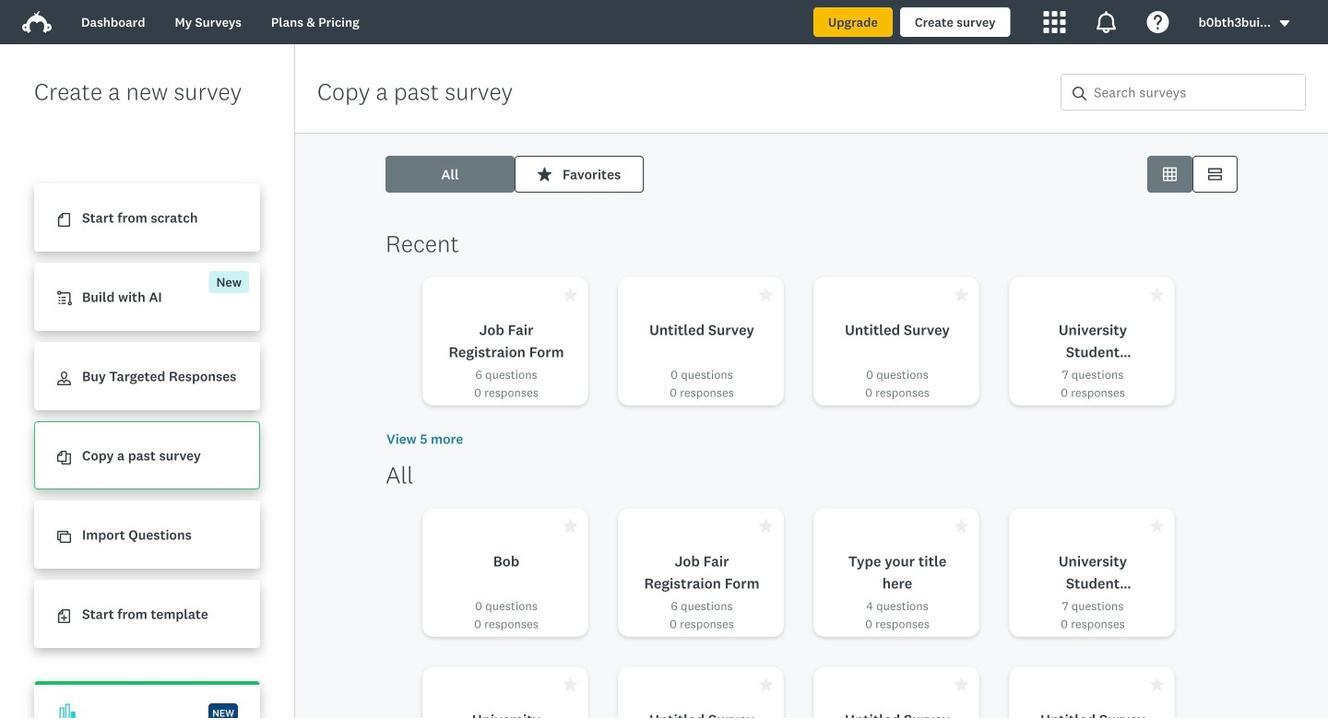 Task type: vqa. For each thing, say whether or not it's contained in the screenshot.
Dropdown arrow icon
yes



Task type: describe. For each thing, give the bounding box(es) containing it.
2 brand logo image from the top
[[22, 11, 52, 33]]

textboxmultiple image
[[1209, 167, 1223, 181]]

documentclone image
[[57, 451, 71, 465]]

help icon image
[[1148, 11, 1170, 33]]

Search surveys field
[[1087, 75, 1306, 110]]

document image
[[57, 213, 71, 227]]



Task type: locate. For each thing, give the bounding box(es) containing it.
1 brand logo image from the top
[[22, 7, 52, 37]]

products icon image
[[1044, 11, 1066, 33], [1044, 11, 1066, 33]]

clone image
[[57, 531, 71, 545]]

user image
[[57, 372, 71, 386]]

dropdown arrow icon image
[[1279, 17, 1292, 30], [1281, 20, 1290, 27]]

brand logo image
[[22, 7, 52, 37], [22, 11, 52, 33]]

grid image
[[1164, 167, 1177, 181]]

search image
[[1073, 87, 1087, 100]]

starfilled image
[[564, 288, 578, 302], [759, 288, 773, 302], [955, 288, 969, 302], [955, 520, 969, 533], [564, 678, 578, 692], [1151, 678, 1165, 692]]

documentplus image
[[57, 610, 71, 624]]

starfilled image
[[538, 167, 552, 181], [1151, 288, 1165, 302], [564, 520, 578, 533], [759, 520, 773, 533], [1151, 520, 1165, 533], [759, 678, 773, 692], [955, 678, 969, 692]]

notification center icon image
[[1096, 11, 1118, 33]]



